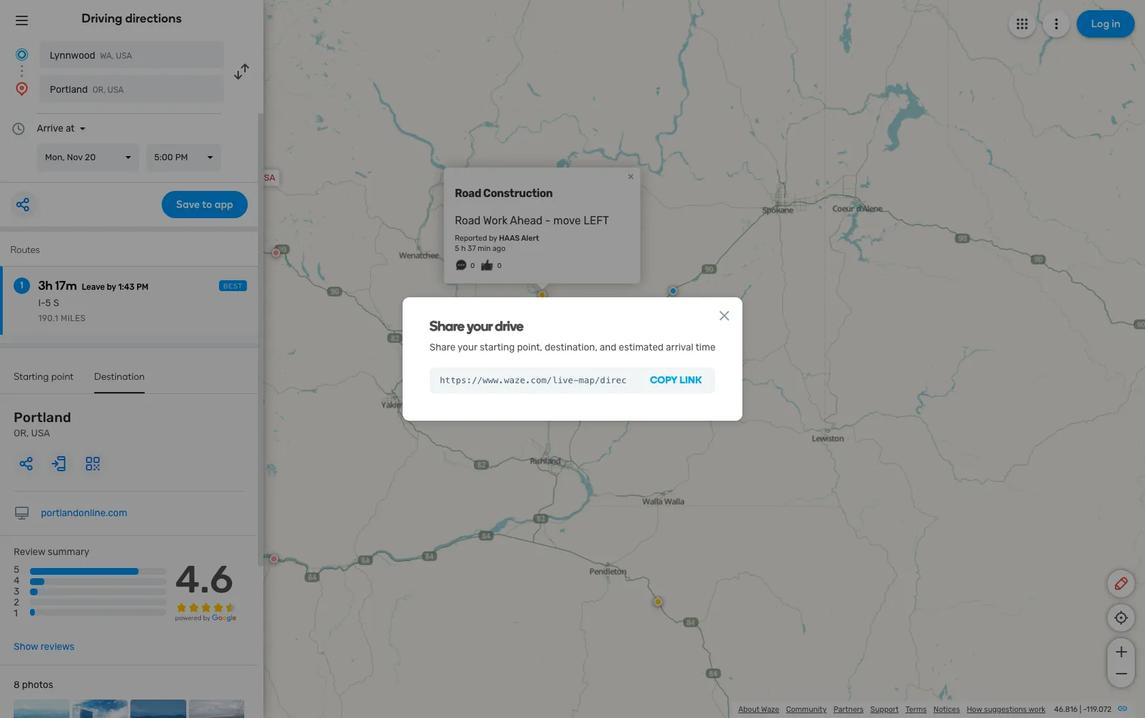 Task type: describe. For each thing, give the bounding box(es) containing it.
partners
[[834, 706, 864, 715]]

portland,
[[142, 578, 180, 588]]

zoom out image
[[1113, 666, 1130, 683]]

destination,
[[545, 342, 598, 353]]

your for drive
[[467, 318, 493, 334]]

construction
[[483, 187, 553, 200]]

- inside road work ahead - move left reported by haas alert 5 h 37 min ago
[[545, 214, 551, 227]]

summary
[[48, 547, 89, 558]]

5 inside 5 4 3 2 1
[[14, 565, 19, 576]]

i-
[[38, 298, 45, 309]]

notices
[[934, 706, 960, 715]]

about waze link
[[739, 706, 780, 715]]

point
[[51, 371, 74, 383]]

reviews
[[41, 642, 75, 653]]

image 1 of portland, portland image
[[14, 700, 69, 719]]

alert
[[521, 234, 539, 243]]

road construction
[[455, 187, 553, 200]]

review summary
[[14, 547, 89, 558]]

starting point button
[[14, 371, 74, 393]]

wa, for lynnwood,
[[241, 172, 256, 183]]

time
[[696, 342, 716, 353]]

1 0 from the left
[[471, 262, 475, 270]]

haas
[[499, 234, 520, 243]]

work
[[1029, 706, 1046, 715]]

i-5 s 190.1 miles
[[38, 298, 86, 324]]

destination button
[[94, 371, 145, 394]]

community
[[786, 706, 827, 715]]

46.816 | -119.072
[[1055, 706, 1112, 715]]

copy
[[650, 375, 678, 387]]

show reviews
[[14, 642, 75, 653]]

notices link
[[934, 706, 960, 715]]

mon, nov 20
[[45, 152, 96, 162]]

1 vertical spatial portland
[[14, 410, 71, 426]]

46.816
[[1055, 706, 1078, 715]]

|
[[1080, 706, 1082, 715]]

community link
[[786, 706, 827, 715]]

location image
[[14, 81, 30, 97]]

arrival
[[666, 342, 694, 353]]

0 vertical spatial portland
[[50, 84, 88, 96]]

h
[[461, 244, 466, 253]]

nov
[[67, 152, 83, 162]]

37
[[468, 244, 476, 253]]

pm inside 3h 17m leave by 1:43 pm
[[136, 283, 149, 292]]

3h 17m leave by 1:43 pm
[[38, 279, 149, 294]]

lynnwood
[[50, 50, 95, 61]]

move
[[553, 214, 581, 227]]

ahead
[[510, 214, 543, 227]]

starting point
[[14, 371, 74, 383]]

copy link button
[[637, 368, 716, 394]]

how
[[967, 706, 983, 715]]

usa down starting point button
[[31, 428, 50, 440]]

miles
[[61, 314, 86, 324]]

road for road construction
[[455, 187, 481, 200]]

1 vertical spatial or,
[[14, 428, 29, 440]]

about
[[739, 706, 760, 715]]

0 vertical spatial or,
[[93, 85, 106, 95]]

5:00
[[154, 152, 173, 162]]

share for share your drive
[[430, 318, 465, 334]]

support
[[871, 706, 899, 715]]

5 4 3 2 1
[[14, 565, 20, 620]]

leave
[[82, 283, 105, 292]]

5 inside i-5 s 190.1 miles
[[45, 298, 51, 309]]

photos
[[22, 680, 53, 692]]

best
[[223, 283, 243, 291]]

starting
[[14, 371, 49, 383]]

8
[[14, 680, 20, 692]]

and
[[600, 342, 617, 353]]

show
[[14, 642, 38, 653]]

drive
[[495, 318, 524, 334]]

waze
[[762, 706, 780, 715]]

left
[[584, 214, 609, 227]]

20
[[85, 152, 96, 162]]

support link
[[871, 706, 899, 715]]



Task type: locate. For each thing, give the bounding box(es) containing it.
portland or, usa down "lynnwood wa, usa"
[[50, 84, 124, 96]]

1 vertical spatial 1
[[14, 609, 18, 620]]

4
[[14, 576, 20, 587]]

arrive
[[37, 123, 63, 134]]

directions
[[125, 11, 182, 26]]

0 vertical spatial wa,
[[100, 51, 114, 61]]

1:43
[[118, 283, 135, 292]]

1 vertical spatial wa,
[[241, 172, 256, 183]]

5
[[455, 244, 459, 253], [45, 298, 51, 309], [14, 565, 19, 576]]

work
[[483, 214, 508, 227]]

clock image
[[10, 121, 27, 137]]

0 vertical spatial portland or, usa
[[50, 84, 124, 96]]

5 up 3
[[14, 565, 19, 576]]

by up ago in the top of the page
[[489, 234, 497, 243]]

your down share your drive
[[458, 342, 478, 353]]

1 horizontal spatial or,
[[93, 85, 106, 95]]

× link
[[625, 170, 637, 183]]

0 horizontal spatial pm
[[136, 283, 149, 292]]

1 down 3
[[14, 609, 18, 620]]

1 horizontal spatial pm
[[175, 152, 188, 162]]

pm inside 5:00 pm list box
[[175, 152, 188, 162]]

destination
[[94, 371, 145, 383]]

terms
[[906, 706, 927, 715]]

1 vertical spatial -
[[1083, 706, 1087, 715]]

0 down 37
[[471, 262, 475, 270]]

usa inside "lynnwood wa, usa"
[[116, 51, 132, 61]]

image 3 of portland, portland image
[[130, 700, 186, 719]]

portland or, usa
[[50, 84, 124, 96], [14, 410, 71, 440]]

0
[[471, 262, 475, 270], [498, 262, 502, 270]]

17m
[[55, 279, 77, 294]]

terms link
[[906, 706, 927, 715]]

routes
[[10, 244, 40, 256]]

3
[[14, 587, 19, 598]]

ago
[[493, 244, 506, 253]]

1 horizontal spatial 1
[[20, 280, 23, 291]]

portland or, usa down starting point button
[[14, 410, 71, 440]]

pm right the 5:00
[[175, 152, 188, 162]]

review
[[14, 547, 45, 558]]

by left the 1:43
[[107, 283, 116, 292]]

0 horizontal spatial 5
[[14, 565, 19, 576]]

portlandonline.com link
[[41, 508, 127, 520]]

5 inside road work ahead - move left reported by haas alert 5 h 37 min ago
[[455, 244, 459, 253]]

190.1
[[38, 314, 58, 324]]

0 vertical spatial pm
[[175, 152, 188, 162]]

or, down starting point button
[[14, 428, 29, 440]]

x image
[[716, 308, 733, 324]]

0 horizontal spatial wa,
[[100, 51, 114, 61]]

or, right portland,
[[182, 578, 196, 588]]

1 horizontal spatial by
[[489, 234, 497, 243]]

s
[[53, 298, 59, 309]]

0 vertical spatial share
[[430, 318, 465, 334]]

0 horizontal spatial by
[[107, 283, 116, 292]]

0 horizontal spatial 0
[[471, 262, 475, 270]]

starting
[[480, 342, 515, 353]]

8 photos
[[14, 680, 53, 692]]

your up starting
[[467, 318, 493, 334]]

1 vertical spatial share
[[430, 342, 456, 353]]

0 vertical spatial 5
[[455, 244, 459, 253]]

copy link
[[650, 375, 702, 387]]

2 vertical spatial or,
[[182, 578, 196, 588]]

lynnwood wa, usa
[[50, 50, 132, 61]]

current location image
[[14, 46, 30, 63]]

- left move
[[545, 214, 551, 227]]

image 2 of portland, portland image
[[72, 700, 128, 719]]

link image
[[1118, 704, 1128, 715]]

119.072
[[1087, 706, 1112, 715]]

3h
[[38, 279, 53, 294]]

1 horizontal spatial 0
[[498, 262, 502, 270]]

zoom in image
[[1113, 644, 1130, 661]]

1 share from the top
[[430, 318, 465, 334]]

usa right lynnwood,
[[258, 172, 275, 183]]

by inside 3h 17m leave by 1:43 pm
[[107, 283, 116, 292]]

usa down driving directions at top
[[116, 51, 132, 61]]

5:00 pm list box
[[146, 144, 221, 171]]

2 road from the top
[[455, 214, 481, 227]]

road for road work ahead - move left reported by haas alert 5 h 37 min ago
[[455, 214, 481, 227]]

4.6
[[175, 558, 234, 603]]

5 left h
[[455, 244, 459, 253]]

your for starting
[[458, 342, 478, 353]]

estimated
[[619, 342, 664, 353]]

image 4 of portland, portland image
[[189, 700, 244, 719]]

2 vertical spatial 5
[[14, 565, 19, 576]]

driving
[[82, 11, 123, 26]]

2 horizontal spatial or,
[[182, 578, 196, 588]]

share your starting point, destination, and estimated arrival time
[[430, 342, 716, 353]]

wa, right lynnwood,
[[241, 172, 256, 183]]

1 vertical spatial your
[[458, 342, 478, 353]]

portland down starting point button
[[14, 410, 71, 426]]

share for share your starting point, destination, and estimated arrival time
[[430, 342, 456, 353]]

or,
[[93, 85, 106, 95], [14, 428, 29, 440], [182, 578, 196, 588]]

computer image
[[14, 506, 30, 522]]

1 horizontal spatial 5
[[45, 298, 51, 309]]

1 inside 5 4 3 2 1
[[14, 609, 18, 620]]

1 vertical spatial 5
[[45, 298, 51, 309]]

portland down the 'lynnwood'
[[50, 84, 88, 96]]

pencil image
[[1113, 576, 1130, 593]]

lynnwood, wa, usa
[[194, 172, 275, 183]]

mon,
[[45, 152, 65, 162]]

lynnwood,
[[194, 172, 239, 183]]

how suggestions work link
[[967, 706, 1046, 715]]

wa, right the 'lynnwood'
[[100, 51, 114, 61]]

about waze community partners support terms notices how suggestions work
[[739, 706, 1046, 715]]

1 vertical spatial road
[[455, 214, 481, 227]]

0 horizontal spatial or,
[[14, 428, 29, 440]]

wa, inside "lynnwood wa, usa"
[[100, 51, 114, 61]]

0 vertical spatial -
[[545, 214, 551, 227]]

mon, nov 20 list box
[[37, 144, 139, 171]]

×
[[628, 170, 634, 183]]

your
[[467, 318, 493, 334], [458, 342, 478, 353]]

share your drive
[[430, 318, 524, 334]]

-
[[545, 214, 551, 227], [1083, 706, 1087, 715]]

1 vertical spatial portland or, usa
[[14, 410, 71, 440]]

by inside road work ahead - move left reported by haas alert 5 h 37 min ago
[[489, 234, 497, 243]]

0 horizontal spatial 1
[[14, 609, 18, 620]]

1
[[20, 280, 23, 291], [14, 609, 18, 620]]

road work ahead - move left reported by haas alert 5 h 37 min ago
[[455, 214, 609, 253]]

5 left s
[[45, 298, 51, 309]]

0 vertical spatial by
[[489, 234, 497, 243]]

link
[[680, 375, 702, 387]]

wa, for lynnwood
[[100, 51, 114, 61]]

portland
[[50, 84, 88, 96], [14, 410, 71, 426]]

pm right the 1:43
[[136, 283, 149, 292]]

0 vertical spatial 1
[[20, 280, 23, 291]]

0 horizontal spatial -
[[545, 214, 551, 227]]

suggestions
[[984, 706, 1027, 715]]

1 vertical spatial pm
[[136, 283, 149, 292]]

pm
[[175, 152, 188, 162], [136, 283, 149, 292]]

road inside road work ahead - move left reported by haas alert 5 h 37 min ago
[[455, 214, 481, 227]]

share left drive
[[430, 318, 465, 334]]

5:00 pm
[[154, 152, 188, 162]]

min
[[478, 244, 491, 253]]

by
[[489, 234, 497, 243], [107, 283, 116, 292]]

2 share from the top
[[430, 342, 456, 353]]

1 horizontal spatial wa,
[[241, 172, 256, 183]]

1 left "3h"
[[20, 280, 23, 291]]

portland, or, usa
[[142, 578, 216, 588]]

2 0 from the left
[[498, 262, 502, 270]]

2
[[14, 598, 19, 609]]

2 horizontal spatial 5
[[455, 244, 459, 253]]

1 road from the top
[[455, 187, 481, 200]]

reported
[[455, 234, 487, 243]]

1 vertical spatial by
[[107, 283, 116, 292]]

usa right portland,
[[198, 578, 216, 588]]

point,
[[517, 342, 543, 353]]

partners link
[[834, 706, 864, 715]]

or, down "lynnwood wa, usa"
[[93, 85, 106, 95]]

0 vertical spatial road
[[455, 187, 481, 200]]

None field
[[430, 368, 637, 394]]

0 down ago in the top of the page
[[498, 262, 502, 270]]

share down share your drive
[[430, 342, 456, 353]]

arrive at
[[37, 123, 75, 134]]

1 horizontal spatial -
[[1083, 706, 1087, 715]]

usa down "lynnwood wa, usa"
[[108, 85, 124, 95]]

wa,
[[100, 51, 114, 61], [241, 172, 256, 183]]

driving directions
[[82, 11, 182, 26]]

at
[[66, 123, 75, 134]]

0 vertical spatial your
[[467, 318, 493, 334]]

road
[[455, 187, 481, 200], [455, 214, 481, 227]]

- right |
[[1083, 706, 1087, 715]]

portlandonline.com
[[41, 508, 127, 520]]



Task type: vqa. For each thing, say whether or not it's contained in the screenshot.
starting's your
yes



